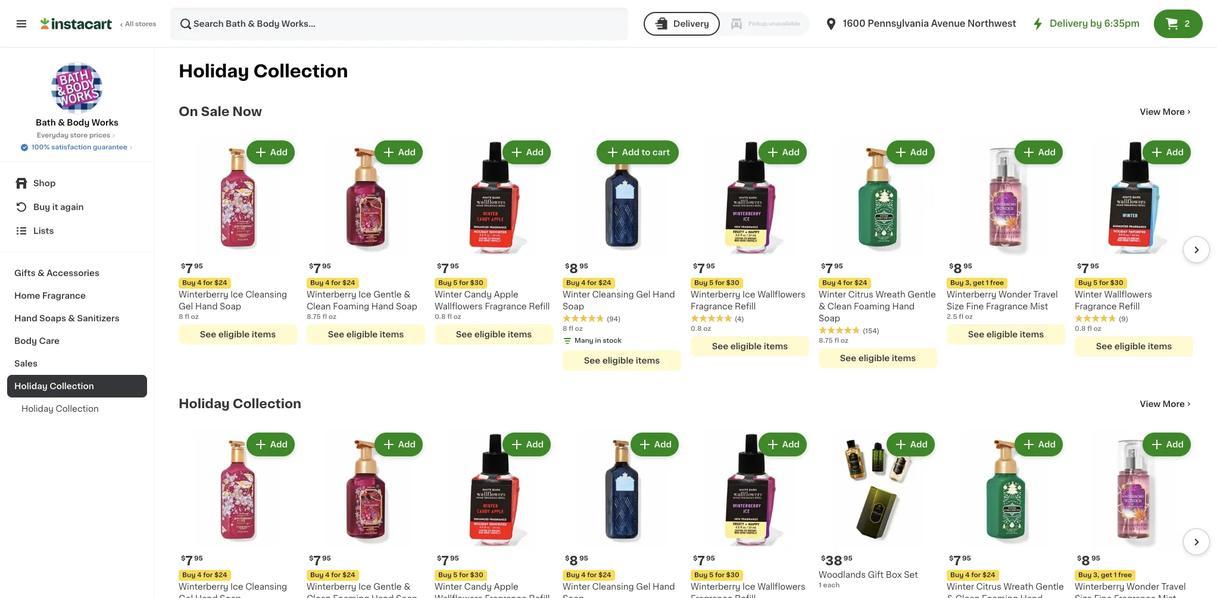Task type: locate. For each thing, give the bounding box(es) containing it.
product group
[[179, 138, 297, 345], [307, 138, 425, 345], [435, 138, 553, 345], [563, 138, 682, 371], [691, 138, 810, 357], [819, 138, 938, 369], [947, 138, 1066, 345], [1075, 138, 1194, 357], [179, 431, 297, 599], [307, 431, 425, 599], [435, 431, 553, 599], [563, 431, 682, 599], [691, 431, 810, 599], [819, 431, 938, 591], [947, 431, 1066, 599], [1075, 431, 1194, 599]]

1 horizontal spatial free
[[1119, 573, 1133, 579]]

travel for winterberry wonder travel size fine fragrance mist 2.5 fl oz
[[1034, 291, 1058, 299]]

free
[[991, 280, 1004, 287], [1119, 573, 1133, 579]]

free up 'winterberry wonder travel size fine fragrance mist 2.5 fl oz'
[[991, 280, 1004, 287]]

0 horizontal spatial delivery
[[674, 20, 710, 28]]

size inside winterberry wonder travel size fine fragrance mist
[[1075, 595, 1093, 599]]

0 vertical spatial free
[[991, 280, 1004, 287]]

see eligible items button down stock
[[563, 351, 682, 371]]

fl inside 'winterberry wonder travel size fine fragrance mist 2.5 fl oz'
[[959, 314, 964, 321]]

0 vertical spatial body
[[67, 119, 90, 127]]

2 winter cleansing gel hand soap from the top
[[563, 583, 675, 599]]

1 horizontal spatial travel
[[1162, 583, 1186, 592]]

0.8
[[435, 314, 446, 321], [691, 326, 702, 332], [1075, 326, 1086, 332]]

0 vertical spatial 1
[[986, 280, 989, 287]]

candy for winter candy apple wallflowers fragrance refill
[[464, 583, 492, 592]]

wreath inside the 'winter citrus wreath gentle & clean foaming han'
[[1004, 583, 1034, 592]]

view more for 7
[[1141, 108, 1186, 116]]

wonder inside winterberry wonder travel size fine fragrance mist
[[1127, 583, 1160, 592]]

mist for winterberry wonder travel size fine fragrance mist 2.5 fl oz
[[1031, 303, 1049, 311]]

travel inside winterberry wonder travel size fine fragrance mist
[[1162, 583, 1186, 592]]

hand soaps & sanitizers link
[[7, 307, 147, 330]]

eligible for winterberry ice cleansing gel hand soap
[[218, 331, 250, 339]]

see eligible items down (4)
[[712, 343, 788, 351]]

1 horizontal spatial wonder
[[1127, 583, 1160, 592]]

(4)
[[735, 316, 744, 323]]

all stores link
[[41, 7, 157, 41]]

gel inside the winterberry ice cleansing gel hand soap
[[179, 595, 193, 599]]

2
[[1185, 20, 1190, 28]]

1 winterberry ice wallflowers fragrance refill from the top
[[691, 291, 806, 311]]

candy inside winter candy apple wallflowers fragrance refill
[[464, 583, 492, 592]]

0 vertical spatial more
[[1163, 108, 1186, 116]]

foaming inside winter citrus wreath gentle & clean foaming hand soap
[[854, 303, 891, 311]]

0 horizontal spatial get
[[973, 280, 985, 287]]

1 view more from the top
[[1141, 108, 1186, 116]]

winterberry ice cleansing gel hand soap
[[179, 583, 287, 599]]

view more for 8
[[1141, 400, 1186, 409]]

see for winterberry wonder travel size fine fragrance mist
[[969, 331, 985, 339]]

gel
[[636, 291, 651, 299], [179, 303, 193, 311], [636, 583, 651, 592], [179, 595, 193, 599]]

travel
[[1034, 291, 1058, 299], [1162, 583, 1186, 592]]

1 left 'each'
[[819, 583, 822, 589]]

see eligible items down (9)
[[1097, 343, 1173, 351]]

winterberry ice wallflowers fragrance refill
[[691, 291, 806, 311], [691, 583, 806, 599]]

see eligible items down 'winterberry wonder travel size fine fragrance mist 2.5 fl oz'
[[969, 331, 1044, 339]]

get up 'winterberry wonder travel size fine fragrance mist 2.5 fl oz'
[[973, 280, 985, 287]]

eligible down (9)
[[1115, 343, 1146, 351]]

2 candy from the top
[[464, 583, 492, 592]]

clean
[[307, 303, 331, 311], [828, 303, 852, 311], [307, 595, 331, 599], [956, 595, 980, 599]]

fragrance inside "link"
[[42, 292, 86, 300]]

0 vertical spatial winterberry ice wallflowers fragrance refill
[[691, 291, 806, 311]]

1 apple from the top
[[494, 291, 519, 299]]

see eligible items button down 'winterberry wonder travel size fine fragrance mist 2.5 fl oz'
[[947, 325, 1066, 345]]

fl inside winterberry ice gentle & clean foaming hand soap 8.75 fl oz
[[323, 314, 327, 321]]

3, up 'winterberry wonder travel size fine fragrance mist 2.5 fl oz'
[[966, 280, 972, 287]]

fine for winterberry wonder travel size fine fragrance mist
[[1095, 595, 1112, 599]]

hand inside winterberry ice gentle & clean foaming hand soap
[[372, 595, 394, 599]]

0 vertical spatial mist
[[1031, 303, 1049, 311]]

add
[[270, 148, 288, 157], [398, 148, 416, 157], [526, 148, 544, 157], [622, 148, 639, 157], [783, 148, 800, 157], [911, 148, 928, 157], [1039, 148, 1056, 157], [1167, 148, 1184, 157], [270, 441, 288, 449], [398, 441, 416, 449], [526, 441, 544, 449], [655, 441, 672, 449], [783, 441, 800, 449], [911, 441, 928, 449], [1039, 441, 1056, 449], [1167, 441, 1184, 449]]

citrus inside the 'winter citrus wreath gentle & clean foaming han'
[[977, 583, 1002, 592]]

home
[[14, 292, 40, 300]]

avenue
[[932, 19, 966, 28]]

see eligible items button down winterberry ice gentle & clean foaming hand soap 8.75 fl oz
[[307, 325, 425, 345]]

delivery for delivery by 6:35pm
[[1050, 19, 1089, 28]]

1 up winterberry wonder travel size fine fragrance mist
[[1114, 573, 1117, 579]]

buy it again
[[33, 203, 84, 211]]

1 vertical spatial fine
[[1095, 595, 1112, 599]]

buy 5 for $30
[[438, 280, 484, 287], [695, 280, 740, 287], [1079, 280, 1124, 287], [438, 573, 484, 579], [695, 573, 740, 579]]

1 view more link from the top
[[1141, 106, 1194, 118]]

0 vertical spatial get
[[973, 280, 985, 287]]

refill inside winter candy apple wallflowers fragrance refill
[[529, 595, 550, 599]]

0 vertical spatial apple
[[494, 291, 519, 299]]

see for winterberry ice gentle & clean foaming hand soap
[[328, 331, 345, 339]]

home fragrance link
[[7, 285, 147, 307]]

soap
[[220, 303, 241, 311], [396, 303, 418, 311], [563, 303, 584, 311], [819, 315, 841, 323], [220, 595, 241, 599], [396, 595, 418, 599], [563, 595, 584, 599]]

1 vertical spatial item carousel region
[[162, 426, 1211, 599]]

2 view more from the top
[[1141, 400, 1186, 409]]

foaming inside winterberry ice gentle & clean foaming hand soap
[[333, 595, 369, 599]]

2 horizontal spatial 0.8
[[1075, 326, 1086, 332]]

see for winterberry ice cleansing gel hand soap
[[200, 331, 216, 339]]

1 horizontal spatial mist
[[1159, 595, 1177, 599]]

0 vertical spatial view more
[[1141, 108, 1186, 116]]

clean inside winter citrus wreath gentle & clean foaming hand soap
[[828, 303, 852, 311]]

eligible down (4)
[[731, 343, 762, 351]]

shop
[[33, 179, 56, 188]]

gentle inside winterberry ice gentle & clean foaming hand soap
[[374, 583, 402, 592]]

3, up winterberry wonder travel size fine fragrance mist
[[1094, 573, 1100, 579]]

winter cleansing gel hand soap
[[563, 291, 675, 311], [563, 583, 675, 599]]

1 horizontal spatial 0.8
[[691, 326, 702, 332]]

foaming inside winterberry ice gentle & clean foaming hand soap 8.75 fl oz
[[333, 303, 369, 311]]

eligible for winter citrus wreath gentle & clean foaming hand soap
[[859, 354, 890, 363]]

0 horizontal spatial buy 3, get 1 free
[[951, 280, 1004, 287]]

delivery
[[1050, 19, 1089, 28], [674, 20, 710, 28]]

see eligible items down winterberry ice gentle & clean foaming hand soap 8.75 fl oz
[[328, 331, 404, 339]]

travel inside 'winterberry wonder travel size fine fragrance mist 2.5 fl oz'
[[1034, 291, 1058, 299]]

see eligible items for winterberry ice wallflowers fragrance refill
[[712, 343, 788, 351]]

1
[[986, 280, 989, 287], [1114, 573, 1117, 579], [819, 583, 822, 589]]

1 up 'winterberry wonder travel size fine fragrance mist 2.5 fl oz'
[[986, 280, 989, 287]]

cleansing inside the winterberry ice cleansing gel hand soap
[[246, 583, 287, 592]]

bath & body works logo image
[[51, 62, 103, 114]]

eligible
[[218, 331, 250, 339], [347, 331, 378, 339], [475, 331, 506, 339], [987, 331, 1018, 339], [731, 343, 762, 351], [1115, 343, 1146, 351], [859, 354, 890, 363], [603, 357, 634, 365]]

1 vertical spatial body
[[14, 337, 37, 346]]

1 vertical spatial size
[[1075, 595, 1093, 599]]

wallflowers inside winter candy apple wallflowers fragrance refill
[[435, 595, 483, 599]]

see eligible items down (154)
[[840, 354, 916, 363]]

1 horizontal spatial 1
[[986, 280, 989, 287]]

38
[[826, 555, 843, 568]]

see eligible items button down (4)
[[691, 337, 810, 357]]

eligible down winterberry ice gentle & clean foaming hand soap 8.75 fl oz
[[347, 331, 378, 339]]

1 horizontal spatial citrus
[[977, 583, 1002, 592]]

apple inside winter candy apple wallflowers fragrance refill 0.8 fl oz
[[494, 291, 519, 299]]

see eligible items down winterberry ice cleansing gel hand soap 8 fl oz
[[200, 331, 276, 339]]

see eligible items button for winter cleansing gel hand soap
[[563, 351, 682, 371]]

1 horizontal spatial size
[[1075, 595, 1093, 599]]

see eligible items button down (154)
[[819, 349, 938, 369]]

items for winter wallflowers fragrance refill
[[1148, 343, 1173, 351]]

see eligible items
[[200, 331, 276, 339], [328, 331, 404, 339], [456, 331, 532, 339], [969, 331, 1044, 339], [712, 343, 788, 351], [1097, 343, 1173, 351], [840, 354, 916, 363], [584, 357, 660, 365]]

size inside 'winterberry wonder travel size fine fragrance mist 2.5 fl oz'
[[947, 303, 965, 311]]

0 vertical spatial item carousel region
[[162, 133, 1211, 378]]

★★★★★
[[563, 315, 605, 323], [563, 315, 605, 323], [691, 315, 733, 323], [691, 315, 733, 323], [1075, 315, 1117, 323], [1075, 315, 1117, 323], [819, 326, 861, 335], [819, 326, 861, 335]]

0 horizontal spatial free
[[991, 280, 1004, 287]]

eligible down stock
[[603, 357, 634, 365]]

8
[[570, 263, 578, 275], [954, 263, 963, 275], [179, 314, 183, 321], [563, 326, 567, 332], [570, 555, 578, 568], [1082, 555, 1091, 568]]

wreath inside winter citrus wreath gentle & clean foaming hand soap
[[876, 291, 906, 299]]

free up winterberry wonder travel size fine fragrance mist
[[1119, 573, 1133, 579]]

citrus for winter citrus wreath gentle & clean foaming han
[[977, 583, 1002, 592]]

0 vertical spatial wreath
[[876, 291, 906, 299]]

pennsylvania
[[868, 19, 929, 28]]

$24
[[214, 280, 227, 287], [342, 280, 355, 287], [599, 280, 612, 287], [855, 280, 868, 287], [214, 573, 227, 579], [342, 573, 355, 579], [599, 573, 612, 579], [983, 573, 996, 579]]

2 apple from the top
[[494, 583, 519, 592]]

wonder inside 'winterberry wonder travel size fine fragrance mist 2.5 fl oz'
[[999, 291, 1032, 299]]

0 horizontal spatial mist
[[1031, 303, 1049, 311]]

1 vertical spatial citrus
[[977, 583, 1002, 592]]

winter citrus wreath gentle & clean foaming han
[[947, 583, 1064, 599]]

1 vertical spatial apple
[[494, 583, 519, 592]]

holiday collection link
[[7, 375, 147, 398], [179, 397, 302, 412], [7, 398, 147, 421]]

see eligible items button down winter candy apple wallflowers fragrance refill 0.8 fl oz
[[435, 325, 553, 345]]

1 horizontal spatial 8.75
[[819, 338, 833, 344]]

hand inside winter citrus wreath gentle & clean foaming hand soap
[[893, 303, 915, 311]]

1 horizontal spatial fine
[[1095, 595, 1112, 599]]

delivery inside button
[[674, 20, 710, 28]]

wonder
[[999, 291, 1032, 299], [1127, 583, 1160, 592]]

lists link
[[7, 219, 147, 243]]

winterberry ice wallflowers fragrance refill for 38
[[691, 583, 806, 599]]

$ 8 95
[[565, 263, 588, 275], [950, 263, 973, 275], [565, 555, 588, 568], [1078, 555, 1101, 568]]

items for winterberry wonder travel size fine fragrance mist
[[1020, 331, 1044, 339]]

mist inside winterberry wonder travel size fine fragrance mist
[[1159, 595, 1177, 599]]

0 horizontal spatial wreath
[[876, 291, 906, 299]]

1 winter cleansing gel hand soap from the top
[[563, 291, 675, 311]]

view for 8
[[1141, 400, 1161, 409]]

1 vertical spatial buy 3, get 1 free
[[1079, 573, 1133, 579]]

buy inside buy it again link
[[33, 203, 50, 211]]

eligible down 'winterberry wonder travel size fine fragrance mist 2.5 fl oz'
[[987, 331, 1018, 339]]

1 vertical spatial wreath
[[1004, 583, 1034, 592]]

see eligible items down stock
[[584, 357, 660, 365]]

everyday store prices link
[[37, 131, 118, 141]]

add to cart
[[622, 148, 670, 157]]

eligible for winter wallflowers fragrance refill
[[1115, 343, 1146, 351]]

care
[[39, 337, 60, 346]]

oz inside 'winterberry wonder travel size fine fragrance mist 2.5 fl oz'
[[965, 314, 973, 321]]

2.5
[[947, 314, 958, 321]]

see eligible items button for winterberry ice cleansing gel hand soap
[[179, 325, 297, 345]]

fine inside 'winterberry wonder travel size fine fragrance mist 2.5 fl oz'
[[967, 303, 984, 311]]

hand inside winterberry ice gentle & clean foaming hand soap 8.75 fl oz
[[372, 303, 394, 311]]

view more link for 8
[[1141, 399, 1194, 410]]

& inside winter citrus wreath gentle & clean foaming hand soap
[[819, 303, 826, 311]]

0 horizontal spatial 1
[[819, 583, 822, 589]]

buy 3, get 1 free up 'winterberry wonder travel size fine fragrance mist 2.5 fl oz'
[[951, 280, 1004, 287]]

0 horizontal spatial citrus
[[849, 291, 874, 299]]

items
[[252, 331, 276, 339], [380, 331, 404, 339], [508, 331, 532, 339], [1020, 331, 1044, 339], [764, 343, 788, 351], [1148, 343, 1173, 351], [892, 354, 916, 363], [636, 357, 660, 365]]

1 horizontal spatial delivery
[[1050, 19, 1089, 28]]

body up sales
[[14, 337, 37, 346]]

0 vertical spatial buy 3, get 1 free
[[951, 280, 1004, 287]]

everyday
[[37, 132, 69, 139]]

gentle inside the 'winter citrus wreath gentle & clean foaming han'
[[1036, 583, 1064, 592]]

on sale now
[[179, 105, 262, 118]]

wreath
[[876, 291, 906, 299], [1004, 583, 1034, 592]]

holiday collection
[[179, 63, 348, 80], [14, 382, 94, 391], [179, 398, 302, 410], [21, 405, 99, 413]]

0 horizontal spatial size
[[947, 303, 965, 311]]

$30
[[470, 280, 484, 287], [727, 280, 740, 287], [1111, 280, 1124, 287], [470, 573, 484, 579], [727, 573, 740, 579]]

get up winterberry wonder travel size fine fragrance mist
[[1102, 573, 1113, 579]]

candy inside winter candy apple wallflowers fragrance refill 0.8 fl oz
[[464, 291, 492, 299]]

1 vertical spatial view
[[1141, 400, 1161, 409]]

None search field
[[170, 7, 628, 41]]

gel inside winterberry ice cleansing gel hand soap 8 fl oz
[[179, 303, 193, 311]]

buy 5 for $30 for see eligible items button associated with winterberry ice wallflowers fragrance refill
[[695, 280, 740, 287]]

foaming
[[333, 303, 369, 311], [854, 303, 891, 311], [333, 595, 369, 599], [982, 595, 1019, 599]]

0 horizontal spatial fine
[[967, 303, 984, 311]]

body up the store
[[67, 119, 90, 127]]

winterberry inside winterberry ice gentle & clean foaming hand soap 8.75 fl oz
[[307, 291, 357, 299]]

0 horizontal spatial 8.75
[[307, 314, 321, 321]]

1 vertical spatial 1
[[1114, 573, 1117, 579]]

soaps
[[39, 315, 66, 323]]

winterberry inside the winterberry ice cleansing gel hand soap
[[179, 583, 228, 592]]

1600
[[843, 19, 866, 28]]

buy 3, get 1 free up winterberry wonder travel size fine fragrance mist
[[1079, 573, 1133, 579]]

0 horizontal spatial 3,
[[966, 280, 972, 287]]

buy
[[33, 203, 50, 211], [182, 280, 196, 287], [310, 280, 324, 287], [438, 280, 452, 287], [567, 280, 580, 287], [695, 280, 708, 287], [823, 280, 836, 287], [951, 280, 964, 287], [1079, 280, 1092, 287], [182, 573, 196, 579], [310, 573, 324, 579], [438, 573, 452, 579], [567, 573, 580, 579], [695, 573, 708, 579], [951, 573, 964, 579], [1079, 573, 1092, 579]]

buy 4 for $24
[[182, 280, 227, 287], [310, 280, 355, 287], [567, 280, 612, 287], [823, 280, 868, 287], [182, 573, 227, 579], [310, 573, 355, 579], [567, 573, 612, 579], [951, 573, 996, 579]]

2 more from the top
[[1163, 400, 1186, 409]]

fine inside winterberry wonder travel size fine fragrance mist
[[1095, 595, 1112, 599]]

eligible for winterberry wonder travel size fine fragrance mist
[[987, 331, 1018, 339]]

mist
[[1031, 303, 1049, 311], [1159, 595, 1177, 599]]

refill
[[529, 303, 550, 311], [735, 303, 756, 311], [1119, 303, 1140, 311], [529, 595, 550, 599], [735, 595, 756, 599]]

0 vertical spatial candy
[[464, 291, 492, 299]]

1 view from the top
[[1141, 108, 1161, 116]]

winterberry ice cleansing gel hand soap 8 fl oz
[[179, 291, 287, 321]]

fragrance inside winter candy apple wallflowers fragrance refill
[[485, 595, 527, 599]]

1 vertical spatial view more
[[1141, 400, 1186, 409]]

see eligible items button down (9)
[[1075, 337, 1194, 357]]

view more
[[1141, 108, 1186, 116], [1141, 400, 1186, 409]]

citrus
[[849, 291, 874, 299], [977, 583, 1002, 592]]

0 vertical spatial travel
[[1034, 291, 1058, 299]]

4
[[197, 280, 202, 287], [325, 280, 330, 287], [581, 280, 586, 287], [838, 280, 842, 287], [197, 573, 202, 579], [325, 573, 330, 579], [581, 573, 586, 579], [966, 573, 970, 579]]

apple for winter candy apple wallflowers fragrance refill 0.8 fl oz
[[494, 291, 519, 299]]

8.75 inside winterberry ice gentle & clean foaming hand soap 8.75 fl oz
[[307, 314, 321, 321]]

0 vertical spatial citrus
[[849, 291, 874, 299]]

1 candy from the top
[[464, 291, 492, 299]]

see eligible items for winterberry ice gentle & clean foaming hand soap
[[328, 331, 404, 339]]

items for winterberry ice cleansing gel hand soap
[[252, 331, 276, 339]]

wreath for winter citrus wreath gentle & clean foaming han
[[1004, 583, 1034, 592]]

0 vertical spatial fine
[[967, 303, 984, 311]]

0 vertical spatial size
[[947, 303, 965, 311]]

gentle inside winter citrus wreath gentle & clean foaming hand soap
[[908, 291, 936, 299]]

0 vertical spatial wonder
[[999, 291, 1032, 299]]

0 vertical spatial 3,
[[966, 280, 972, 287]]

add inside add to cart button
[[622, 148, 639, 157]]

1 vertical spatial wonder
[[1127, 583, 1160, 592]]

0 horizontal spatial wonder
[[999, 291, 1032, 299]]

item carousel region
[[162, 133, 1211, 378], [162, 426, 1211, 599]]

1 horizontal spatial get
[[1102, 573, 1113, 579]]

see eligible items for winter candy apple wallflowers fragrance refill
[[456, 331, 532, 339]]

1 vertical spatial candy
[[464, 583, 492, 592]]

see eligible items button for winterberry wonder travel size fine fragrance mist
[[947, 325, 1066, 345]]

2 view from the top
[[1141, 400, 1161, 409]]

1 vertical spatial more
[[1163, 400, 1186, 409]]

1 vertical spatial 8.75
[[819, 338, 833, 344]]

winterberry inside winterberry ice gentle & clean foaming hand soap
[[307, 583, 357, 592]]

mist inside 'winterberry wonder travel size fine fragrance mist 2.5 fl oz'
[[1031, 303, 1049, 311]]

delivery button
[[644, 12, 720, 36]]

view
[[1141, 108, 1161, 116], [1141, 400, 1161, 409]]

fragrance inside winter wallflowers fragrance refill
[[1075, 303, 1117, 311]]

1 vertical spatial 3,
[[1094, 573, 1100, 579]]

delivery by 6:35pm link
[[1031, 17, 1140, 31]]

see eligible items for winter cleansing gel hand soap
[[584, 357, 660, 365]]

eligible down winter candy apple wallflowers fragrance refill 0.8 fl oz
[[475, 331, 506, 339]]

1 horizontal spatial wreath
[[1004, 583, 1034, 592]]

see eligible items down winter candy apple wallflowers fragrance refill 0.8 fl oz
[[456, 331, 532, 339]]

soap inside the winterberry ice cleansing gel hand soap
[[220, 595, 241, 599]]

product group containing 38
[[819, 431, 938, 591]]

$30 for winter candy apple wallflowers fragrance refill see eligible items button
[[470, 280, 484, 287]]

get
[[973, 280, 985, 287], [1102, 573, 1113, 579]]

size
[[947, 303, 965, 311], [1075, 595, 1093, 599]]

winterberry
[[179, 291, 228, 299], [307, 291, 357, 299], [691, 291, 741, 299], [947, 291, 997, 299], [179, 583, 228, 592], [307, 583, 357, 592], [691, 583, 741, 592], [1075, 583, 1125, 592]]

winterberry inside winterberry wonder travel size fine fragrance mist
[[1075, 583, 1125, 592]]

apple inside winter candy apple wallflowers fragrance refill
[[494, 583, 519, 592]]

see for winter cleansing gel hand soap
[[584, 357, 601, 365]]

0 vertical spatial view more link
[[1141, 106, 1194, 118]]

on sale now link
[[179, 105, 262, 119]]

more for 8
[[1163, 400, 1186, 409]]

see for winter candy apple wallflowers fragrance refill
[[456, 331, 473, 339]]

winter inside winter citrus wreath gentle & clean foaming hand soap
[[819, 291, 847, 299]]

soap inside winterberry ice cleansing gel hand soap 8 fl oz
[[220, 303, 241, 311]]

oz inside winter candy apple wallflowers fragrance refill 0.8 fl oz
[[454, 314, 461, 321]]

0 horizontal spatial body
[[14, 337, 37, 346]]

2 winterberry ice wallflowers fragrance refill from the top
[[691, 583, 806, 599]]

cleansing
[[246, 291, 287, 299], [592, 291, 634, 299], [246, 583, 287, 592], [592, 583, 634, 592]]

to
[[641, 148, 650, 157]]

hand
[[653, 291, 675, 299], [195, 303, 218, 311], [372, 303, 394, 311], [893, 303, 915, 311], [14, 315, 37, 323], [653, 583, 675, 592], [195, 595, 218, 599], [372, 595, 394, 599]]

see eligible items for winterberry ice cleansing gel hand soap
[[200, 331, 276, 339]]

oz inside winterberry ice cleansing gel hand soap 8 fl oz
[[191, 314, 199, 321]]

2 vertical spatial 1
[[819, 583, 822, 589]]

eligible down (154)
[[859, 354, 890, 363]]

by
[[1091, 19, 1103, 28]]

0 vertical spatial view
[[1141, 108, 1161, 116]]

0 horizontal spatial travel
[[1034, 291, 1058, 299]]

woodlands gift box set 1 each
[[819, 571, 919, 589]]

1 vertical spatial winter cleansing gel hand soap
[[563, 583, 675, 599]]

fragrance
[[42, 292, 86, 300], [485, 303, 527, 311], [691, 303, 733, 311], [986, 303, 1028, 311], [1075, 303, 1117, 311], [485, 595, 527, 599], [691, 595, 733, 599], [1115, 595, 1157, 599]]

2 item carousel region from the top
[[162, 426, 1211, 599]]

eligible for winterberry ice wallflowers fragrance refill
[[731, 343, 762, 351]]

1 vertical spatial mist
[[1159, 595, 1177, 599]]

$ inside $ 38 95
[[822, 556, 826, 562]]

0 horizontal spatial 0.8
[[435, 314, 446, 321]]

1 vertical spatial view more link
[[1141, 399, 1194, 410]]

collection
[[253, 63, 348, 80], [50, 382, 94, 391], [233, 398, 302, 410], [56, 405, 99, 413]]

1 more from the top
[[1163, 108, 1186, 116]]

1 item carousel region from the top
[[162, 133, 1211, 378]]

Search field
[[172, 8, 627, 39]]

citrus inside winter citrus wreath gentle & clean foaming hand soap
[[849, 291, 874, 299]]

winter inside winter wallflowers fragrance refill
[[1075, 291, 1103, 299]]

0 vertical spatial 8.75
[[307, 314, 321, 321]]

1 vertical spatial winterberry ice wallflowers fragrance refill
[[691, 583, 806, 599]]

& inside winterberry ice gentle & clean foaming hand soap
[[404, 583, 411, 592]]

eligible down winterberry ice cleansing gel hand soap 8 fl oz
[[218, 331, 250, 339]]

1 vertical spatial travel
[[1162, 583, 1186, 592]]

clean inside winterberry ice gentle & clean foaming hand soap 8.75 fl oz
[[307, 303, 331, 311]]

0 vertical spatial winter cleansing gel hand soap
[[563, 291, 675, 311]]

wallflowers
[[758, 291, 806, 299], [1105, 291, 1153, 299], [435, 303, 483, 311], [758, 583, 806, 592], [435, 595, 483, 599]]

see eligible items button down winterberry ice cleansing gel hand soap 8 fl oz
[[179, 325, 297, 345]]

2 view more link from the top
[[1141, 399, 1194, 410]]



Task type: describe. For each thing, give the bounding box(es) containing it.
2 horizontal spatial 1
[[1114, 573, 1117, 579]]

ice inside winterberry ice gentle & clean foaming hand soap
[[359, 583, 372, 592]]

size for winterberry wonder travel size fine fragrance mist 2.5 fl oz
[[947, 303, 965, 311]]

delivery by 6:35pm
[[1050, 19, 1140, 28]]

sanitizers
[[77, 315, 120, 323]]

buy it again link
[[7, 195, 147, 219]]

many
[[575, 338, 594, 344]]

0.8 for winter wallflowers fragrance refill
[[1075, 326, 1086, 332]]

service type group
[[644, 12, 810, 36]]

add to cart button
[[597, 142, 678, 163]]

eligible for winter candy apple wallflowers fragrance refill
[[475, 331, 506, 339]]

95 inside $ 38 95
[[844, 556, 853, 562]]

box
[[886, 571, 902, 580]]

ice inside the winterberry ice cleansing gel hand soap
[[231, 583, 243, 592]]

it
[[52, 203, 58, 211]]

item carousel region for on sale now
[[162, 133, 1211, 378]]

winter citrus wreath gentle & clean foaming hand soap
[[819, 291, 936, 323]]

winterberry wonder travel size fine fragrance mist
[[1075, 583, 1186, 599]]

hand inside the winterberry ice cleansing gel hand soap
[[195, 595, 218, 599]]

satisfaction
[[51, 144, 91, 151]]

hand inside winterberry ice cleansing gel hand soap 8 fl oz
[[195, 303, 218, 311]]

fragrance inside winterberry wonder travel size fine fragrance mist
[[1115, 595, 1157, 599]]

see eligible items button for winter wallflowers fragrance refill
[[1075, 337, 1194, 357]]

view more link for 7
[[1141, 106, 1194, 118]]

in
[[595, 338, 601, 344]]

eligible for winter cleansing gel hand soap
[[603, 357, 634, 365]]

fragrance inside winter candy apple wallflowers fragrance refill 0.8 fl oz
[[485, 303, 527, 311]]

guarantee
[[93, 144, 127, 151]]

$ 38 95
[[822, 555, 853, 568]]

on
[[179, 105, 198, 118]]

body care
[[14, 337, 60, 346]]

winter wallflowers fragrance refill
[[1075, 291, 1153, 311]]

8 inside winterberry ice cleansing gel hand soap 8 fl oz
[[179, 314, 183, 321]]

& inside the 'winter citrus wreath gentle & clean foaming han'
[[947, 595, 954, 599]]

sale
[[201, 105, 230, 118]]

(154)
[[863, 328, 880, 335]]

buy 5 for $30 for see eligible items button for winter wallflowers fragrance refill
[[1079, 280, 1124, 287]]

hand soaps & sanitizers
[[14, 315, 120, 323]]

buy 5 for $30 for winter candy apple wallflowers fragrance refill see eligible items button
[[438, 280, 484, 287]]

items for winter cleansing gel hand soap
[[636, 357, 660, 365]]

instacart logo image
[[41, 17, 112, 31]]

winterberry ice wallflowers fragrance refill for buy 4 for $24
[[691, 291, 806, 311]]

8 fl oz
[[563, 326, 583, 332]]

items for winterberry ice gentle & clean foaming hand soap
[[380, 331, 404, 339]]

winter candy apple wallflowers fragrance refill 0.8 fl oz
[[435, 291, 550, 321]]

(94)
[[607, 316, 621, 323]]

apple for winter candy apple wallflowers fragrance refill
[[494, 583, 519, 592]]

shop link
[[7, 172, 147, 195]]

winter cleansing gel hand soap for buy 4 for $24
[[563, 291, 675, 311]]

citrus for winter citrus wreath gentle & clean foaming hand soap
[[849, 291, 874, 299]]

see eligible items button for winter citrus wreath gentle & clean foaming hand soap
[[819, 349, 938, 369]]

& inside winterberry ice gentle & clean foaming hand soap 8.75 fl oz
[[404, 291, 411, 299]]

body care link
[[7, 330, 147, 353]]

soap inside winter citrus wreath gentle & clean foaming hand soap
[[819, 315, 841, 323]]

foaming inside the 'winter citrus wreath gentle & clean foaming han'
[[982, 595, 1019, 599]]

wreath for winter citrus wreath gentle & clean foaming hand soap
[[876, 291, 906, 299]]

gifts & accessories
[[14, 269, 100, 278]]

8.75 fl oz
[[819, 338, 849, 344]]

gentle inside winterberry ice gentle & clean foaming hand soap 8.75 fl oz
[[374, 291, 402, 299]]

100%
[[32, 144, 50, 151]]

winterberry inside winterberry ice cleansing gel hand soap 8 fl oz
[[179, 291, 228, 299]]

refill inside winter wallflowers fragrance refill
[[1119, 303, 1140, 311]]

each
[[824, 583, 840, 589]]

everyday store prices
[[37, 132, 110, 139]]

delivery for delivery
[[674, 20, 710, 28]]

bath & body works
[[36, 119, 119, 127]]

item carousel region for holiday collection
[[162, 426, 1211, 599]]

accessories
[[47, 269, 100, 278]]

& inside "link"
[[68, 315, 75, 323]]

1600 pennsylvania avenue northwest button
[[824, 7, 1017, 41]]

1 horizontal spatial body
[[67, 119, 90, 127]]

many in stock
[[575, 338, 622, 344]]

see for winterberry ice wallflowers fragrance refill
[[712, 343, 729, 351]]

items for winter citrus wreath gentle & clean foaming hand soap
[[892, 354, 916, 363]]

wonder for winterberry wonder travel size fine fragrance mist 2.5 fl oz
[[999, 291, 1032, 299]]

fragrance inside 'winterberry wonder travel size fine fragrance mist 2.5 fl oz'
[[986, 303, 1028, 311]]

mist for winterberry wonder travel size fine fragrance mist
[[1159, 595, 1177, 599]]

winterberry inside 'winterberry wonder travel size fine fragrance mist 2.5 fl oz'
[[947, 291, 997, 299]]

0.8 for winterberry ice wallflowers fragrance refill
[[691, 326, 702, 332]]

2 button
[[1155, 10, 1203, 38]]

clean inside winterberry ice gentle & clean foaming hand soap
[[307, 595, 331, 599]]

travel for winterberry wonder travel size fine fragrance mist
[[1162, 583, 1186, 592]]

clean inside the 'winter citrus wreath gentle & clean foaming han'
[[956, 595, 980, 599]]

size for winterberry wonder travel size fine fragrance mist
[[1075, 595, 1093, 599]]

prices
[[89, 132, 110, 139]]

more for 7
[[1163, 108, 1186, 116]]

set
[[904, 571, 919, 580]]

winter inside winter candy apple wallflowers fragrance refill 0.8 fl oz
[[435, 291, 462, 299]]

6:35pm
[[1105, 19, 1140, 28]]

gift
[[868, 571, 884, 580]]

sales link
[[7, 353, 147, 375]]

see eligible items for winter wallflowers fragrance refill
[[1097, 343, 1173, 351]]

see for winter citrus wreath gentle & clean foaming hand soap
[[840, 354, 857, 363]]

refill inside winter candy apple wallflowers fragrance refill 0.8 fl oz
[[529, 303, 550, 311]]

1600 pennsylvania avenue northwest
[[843, 19, 1017, 28]]

see eligible items button for winter candy apple wallflowers fragrance refill
[[435, 325, 553, 345]]

see eligible items button for winterberry ice gentle & clean foaming hand soap
[[307, 325, 425, 345]]

see eligible items button for winterberry ice wallflowers fragrance refill
[[691, 337, 810, 357]]

cleansing inside winterberry ice cleansing gel hand soap 8 fl oz
[[246, 291, 287, 299]]

1 inside woodlands gift box set 1 each
[[819, 583, 822, 589]]

winter cleansing gel hand soap for 38
[[563, 583, 675, 599]]

1 horizontal spatial 3,
[[1094, 573, 1100, 579]]

wonder for winterberry wonder travel size fine fragrance mist
[[1127, 583, 1160, 592]]

100% satisfaction guarantee button
[[20, 141, 135, 153]]

gifts & accessories link
[[7, 262, 147, 285]]

bath
[[36, 119, 56, 127]]

ice inside winterberry ice gentle & clean foaming hand soap 8.75 fl oz
[[359, 291, 372, 299]]

(9)
[[1119, 316, 1129, 323]]

1 vertical spatial free
[[1119, 573, 1133, 579]]

$30 for see eligible items button for winter wallflowers fragrance refill
[[1111, 280, 1124, 287]]

100% satisfaction guarantee
[[32, 144, 127, 151]]

store
[[70, 132, 88, 139]]

home fragrance
[[14, 292, 86, 300]]

see eligible items for winterberry wonder travel size fine fragrance mist
[[969, 331, 1044, 339]]

again
[[60, 203, 84, 211]]

northwest
[[968, 19, 1017, 28]]

items for winter candy apple wallflowers fragrance refill
[[508, 331, 532, 339]]

soap inside winterberry ice gentle & clean foaming hand soap 8.75 fl oz
[[396, 303, 418, 311]]

cart
[[652, 148, 670, 157]]

winterberry wonder travel size fine fragrance mist 2.5 fl oz
[[947, 291, 1058, 321]]

wallflowers inside winter candy apple wallflowers fragrance refill 0.8 fl oz
[[435, 303, 483, 311]]

oz inside winterberry ice gentle & clean foaming hand soap 8.75 fl oz
[[329, 314, 337, 321]]

fl inside winterberry ice cleansing gel hand soap 8 fl oz
[[185, 314, 189, 321]]

stock
[[603, 338, 622, 344]]

stores
[[135, 21, 156, 27]]

0.8 oz
[[691, 326, 711, 332]]

sales
[[14, 360, 38, 368]]

winter inside winter candy apple wallflowers fragrance refill
[[435, 583, 462, 592]]

eligible for winterberry ice gentle & clean foaming hand soap
[[347, 331, 378, 339]]

woodlands
[[819, 571, 866, 580]]

winterberry ice gentle & clean foaming hand soap 8.75 fl oz
[[307, 291, 418, 321]]

wallflowers inside winter wallflowers fragrance refill
[[1105, 291, 1153, 299]]

fl inside winter candy apple wallflowers fragrance refill 0.8 fl oz
[[447, 314, 452, 321]]

all
[[125, 21, 134, 27]]

candy for winter candy apple wallflowers fragrance refill 0.8 fl oz
[[464, 291, 492, 299]]

view for 7
[[1141, 108, 1161, 116]]

now
[[233, 105, 262, 118]]

all stores
[[125, 21, 156, 27]]

bath & body works link
[[36, 62, 119, 129]]

soap inside winterberry ice gentle & clean foaming hand soap
[[396, 595, 418, 599]]

items for winterberry ice wallflowers fragrance refill
[[764, 343, 788, 351]]

winterberry ice gentle & clean foaming hand soap
[[307, 583, 418, 599]]

1 horizontal spatial buy 3, get 1 free
[[1079, 573, 1133, 579]]

fine for winterberry wonder travel size fine fragrance mist 2.5 fl oz
[[967, 303, 984, 311]]

see eligible items for winter citrus wreath gentle & clean foaming hand soap
[[840, 354, 916, 363]]

0.8 inside winter candy apple wallflowers fragrance refill 0.8 fl oz
[[435, 314, 446, 321]]

winter candy apple wallflowers fragrance refill
[[435, 583, 550, 599]]

$30 for see eligible items button associated with winterberry ice wallflowers fragrance refill
[[727, 280, 740, 287]]

1 vertical spatial get
[[1102, 573, 1113, 579]]

works
[[92, 119, 119, 127]]

ice inside winterberry ice cleansing gel hand soap 8 fl oz
[[231, 291, 243, 299]]

see for winter wallflowers fragrance refill
[[1097, 343, 1113, 351]]

hand inside hand soaps & sanitizers "link"
[[14, 315, 37, 323]]

0.8 fl oz
[[1075, 326, 1102, 332]]

gifts
[[14, 269, 36, 278]]

lists
[[33, 227, 54, 235]]

winter inside the 'winter citrus wreath gentle & clean foaming han'
[[947, 583, 975, 592]]



Task type: vqa. For each thing, say whether or not it's contained in the screenshot.


